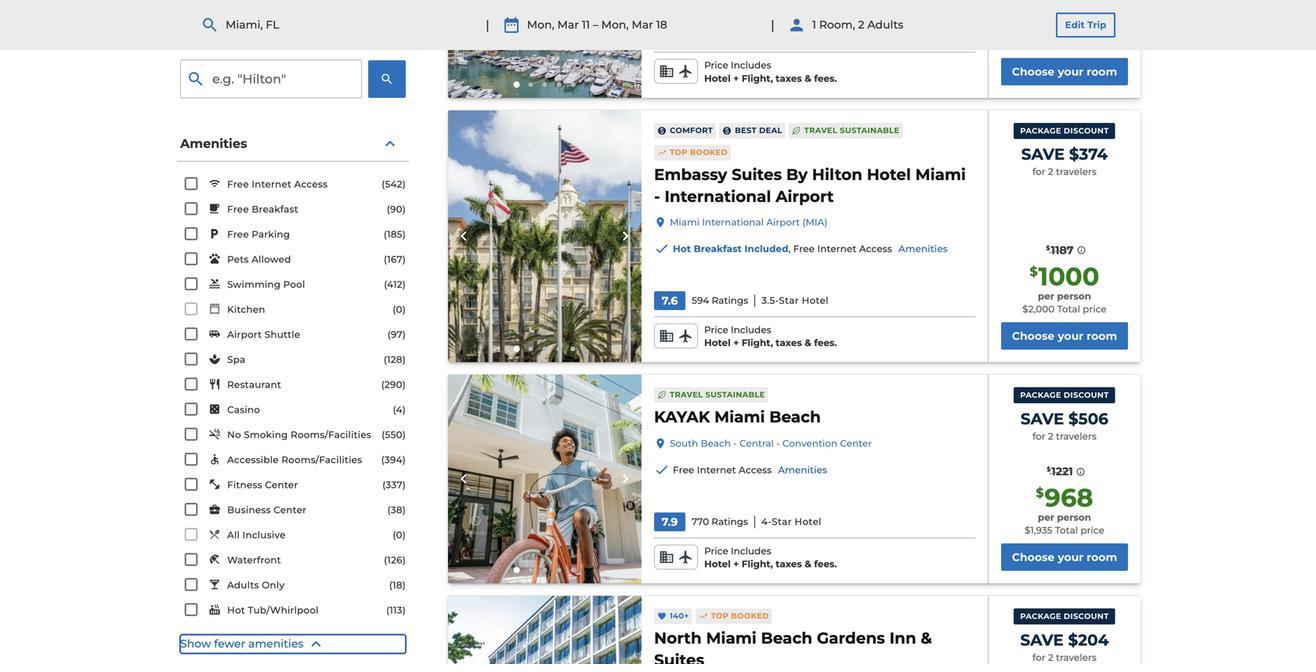 Task type: describe. For each thing, give the bounding box(es) containing it.
travelers for 1000
[[1056, 166, 1097, 178]]

(542)
[[382, 179, 406, 190]]

(mia)
[[803, 216, 828, 228]]

edit
[[1065, 19, 1085, 31]]

embassy
[[654, 165, 727, 184]]

miami international airport (mia)
[[670, 216, 828, 228]]

ratings for 1000
[[712, 295, 748, 306]]

show fewer amenities button
[[180, 635, 406, 654]]

770
[[692, 516, 709, 528]]

trip
[[1088, 19, 1107, 31]]

& inside north miami beach gardens inn & suites
[[921, 629, 932, 648]]

all
[[227, 530, 240, 541]]

594 ratings
[[692, 295, 748, 306]]

included
[[745, 243, 789, 254]]

includes for 1000
[[731, 324, 771, 336]]

your for 1000
[[1058, 329, 1084, 343]]

0 horizontal spatial sustainable
[[706, 390, 765, 400]]

0 vertical spatial travel
[[804, 126, 838, 135]]

accessible rooms/facilities
[[227, 455, 362, 466]]

save for 1000
[[1022, 145, 1065, 164]]

fewer
[[214, 638, 245, 651]]

2 right room, on the right top of page
[[858, 18, 865, 32]]

1 room, 2 adults
[[812, 18, 904, 32]]

1 go to image #5 image from the top
[[571, 82, 575, 87]]

no smoking rooms/facilities
[[227, 430, 371, 441]]

parking
[[252, 229, 290, 240]]

per for 968
[[1038, 512, 1055, 523]]

allowed
[[252, 254, 291, 265]]

1
[[812, 18, 816, 32]]

mon, mar 11 – mon, mar 18
[[527, 18, 667, 32]]

770 ratings
[[692, 516, 748, 528]]

$ 1187
[[1046, 244, 1074, 257]]

taxes for 1000
[[776, 337, 802, 349]]

1 room from the top
[[1087, 65, 1117, 78]]

airport inside the embassy suites by hilton hotel miami - international airport
[[776, 187, 834, 206]]

fitness
[[227, 480, 262, 491]]

price inside per person $2,363 total price
[[1082, 39, 1106, 51]]

1000
[[1039, 261, 1100, 292]]

3 for from the top
[[1033, 652, 1046, 664]]

price for 1000
[[1083, 304, 1107, 315]]

gardens
[[817, 629, 885, 648]]

1 flight, from the top
[[742, 73, 773, 84]]

+ for 968
[[733, 559, 739, 570]]

best
[[735, 126, 757, 135]]

1 vertical spatial top booked
[[711, 612, 769, 621]]

edit trip
[[1065, 19, 1107, 31]]

miami, fl
[[226, 18, 279, 32]]

(550)
[[382, 429, 406, 441]]

business
[[227, 505, 271, 516]]

1 vertical spatial airport
[[766, 216, 800, 228]]

2 vertical spatial amenities
[[778, 465, 827, 476]]

968
[[1045, 483, 1093, 513]]

business center
[[227, 505, 307, 516]]

package for 1000
[[1020, 126, 1062, 135]]

1221
[[1052, 465, 1073, 478]]

tub/whirlpool
[[248, 605, 319, 616]]

0 vertical spatial top
[[670, 148, 688, 157]]

price includes hotel + flight, taxes & fees. for 1000
[[704, 324, 837, 349]]

$2,000
[[1023, 304, 1055, 315]]

0 vertical spatial top booked
[[670, 148, 728, 157]]

$ 1221
[[1047, 465, 1073, 478]]

& for 8.4
[[805, 73, 812, 84]]

fees. for 1000
[[814, 337, 837, 349]]

star for 968
[[772, 516, 792, 528]]

2 mon, from the left
[[601, 18, 629, 32]]

miami inside the embassy suites by hilton hotel miami - international airport
[[916, 165, 966, 184]]

1187
[[1051, 244, 1074, 257]]

total for 1000
[[1057, 304, 1080, 315]]

edit trip button
[[1056, 13, 1116, 38]]

package discount for 968
[[1020, 390, 1109, 400]]

show fewer amenities
[[180, 638, 304, 651]]

0 horizontal spatial travel sustainable
[[670, 390, 765, 400]]

property name
[[180, 15, 280, 30]]

$ for 1221
[[1047, 466, 1051, 473]]

1 horizontal spatial travel sustainable
[[804, 126, 900, 135]]

1 vertical spatial 4-
[[762, 516, 772, 528]]

3.5-star hotel
[[762, 295, 829, 306]]

per for 1000
[[1038, 291, 1055, 302]]

go to image #5 image for 968
[[571, 568, 575, 573]]

miami,
[[226, 18, 263, 32]]

0 vertical spatial adults
[[868, 18, 904, 32]]

person for 1000
[[1057, 291, 1091, 302]]

go to image #4 image for 1000
[[557, 347, 561, 351]]

amenities button
[[177, 127, 409, 162]]

2 mar from the left
[[632, 18, 653, 32]]

person for 968
[[1057, 512, 1091, 523]]

(126)
[[384, 555, 406, 566]]

+ for 1000
[[733, 337, 739, 349]]

1 choose your room button from the top
[[1001, 58, 1128, 85]]

go to image #3 image for 1000
[[543, 347, 547, 351]]

1 vertical spatial beach
[[701, 438, 731, 449]]

room for 968
[[1087, 551, 1117, 564]]

only
[[262, 580, 285, 591]]

choose your room for 1000
[[1012, 329, 1117, 343]]

1 horizontal spatial booked
[[731, 612, 769, 621]]

hilton
[[812, 165, 863, 184]]

| for mon, mar 11 – mon, mar 18
[[486, 17, 490, 32]]

north
[[654, 629, 702, 648]]

free for free parking
[[227, 229, 249, 240]]

3 package discount from the top
[[1020, 612, 1109, 621]]

choose for 1000
[[1012, 329, 1055, 343]]

kitchen
[[227, 304, 265, 316]]

hot tub/whirlpool
[[227, 605, 319, 616]]

1 vertical spatial internet
[[817, 243, 857, 254]]

price for 968
[[704, 546, 728, 557]]

embassy suites by hilton hotel miami - international airport
[[654, 165, 966, 206]]

1 fees. from the top
[[814, 73, 837, 84]]

travelers for 968
[[1056, 431, 1097, 442]]

free for free internet access
[[227, 179, 249, 190]]

go to image #1 image for 968
[[514, 567, 520, 574]]

spa
[[227, 354, 246, 366]]

1 taxes from the top
[[776, 73, 802, 84]]

comfort
[[670, 126, 713, 135]]

central
[[740, 438, 774, 449]]

inclusive
[[242, 530, 286, 541]]

convention
[[783, 438, 838, 449]]

internet for free internet access amenities
[[697, 465, 736, 476]]

embassy suites by hilton hotel miami - international airport element
[[654, 164, 975, 207]]

free internet access amenities
[[673, 465, 827, 476]]

(18)
[[389, 580, 406, 591]]

internet for free internet access
[[252, 179, 292, 190]]

1 price from the top
[[704, 60, 728, 71]]

0 vertical spatial star
[[771, 30, 791, 42]]

(290)
[[381, 379, 406, 391]]

(185)
[[384, 229, 406, 240]]

price includes hotel + flight, taxes & fees. for 968
[[704, 546, 837, 570]]

north miami beach gardens inn & suites element
[[654, 628, 975, 664]]

save $506
[[1021, 409, 1109, 428]]

total inside per person $2,363 total price
[[1056, 39, 1079, 51]]

your for 968
[[1058, 551, 1084, 564]]

2 vertical spatial airport
[[227, 329, 262, 341]]

hot breakfast included , free internet access amenities
[[673, 243, 948, 254]]

0 horizontal spatial travel
[[670, 390, 703, 400]]

save for 968
[[1021, 409, 1064, 428]]

7.6
[[662, 294, 678, 307]]

save $204
[[1020, 631, 1109, 650]]

go to image #5 image for 1000
[[571, 347, 575, 351]]

best deal
[[735, 126, 782, 135]]

0 horizontal spatial booked
[[690, 148, 728, 157]]

(0) for all inclusive
[[393, 530, 406, 541]]

–
[[593, 18, 599, 32]]

18
[[656, 18, 667, 32]]

fitness center
[[227, 480, 298, 491]]

go to image #2 image for 968
[[528, 568, 533, 573]]

hot for hot breakfast included , free internet access amenities
[[673, 243, 691, 254]]

fl
[[266, 18, 279, 32]]

0 vertical spatial 4-star hotel
[[761, 30, 821, 42]]

flight, for 1000
[[742, 337, 773, 349]]

(128)
[[384, 354, 406, 366]]

north miami beach gardens inn & suites
[[654, 629, 932, 664]]

taxes for 968
[[776, 559, 802, 570]]

(412)
[[384, 279, 406, 290]]

choose your room for 968
[[1012, 551, 1117, 564]]

1 price includes hotel + flight, taxes & fees. from the top
[[704, 60, 837, 84]]

kayak miami beach
[[654, 407, 821, 427]]

miami inside north miami beach gardens inn & suites
[[706, 629, 757, 648]]

2 vertical spatial save
[[1020, 631, 1064, 650]]

no
[[227, 430, 241, 441]]

center for (38)
[[274, 505, 307, 516]]

south beach - central - convention center
[[670, 438, 872, 449]]

beach for north miami beach gardens inn & suites
[[761, 629, 813, 648]]

for 2 travelers for 1000
[[1033, 166, 1097, 178]]

free right ,
[[793, 243, 815, 254]]

1 vertical spatial international
[[702, 216, 764, 228]]

1 includes from the top
[[731, 60, 771, 71]]

inn
[[890, 629, 916, 648]]

restaurant
[[227, 379, 281, 391]]

1 vertical spatial 4-star hotel
[[762, 516, 822, 528]]

3 travelers from the top
[[1056, 652, 1097, 664]]

2 horizontal spatial -
[[776, 438, 780, 449]]

(97)
[[388, 329, 406, 340]]

property building image for 1000
[[448, 110, 642, 362]]



Task type: locate. For each thing, give the bounding box(es) containing it.
package up save $374 on the right top
[[1020, 126, 1062, 135]]

star
[[771, 30, 791, 42], [779, 295, 799, 306], [772, 516, 792, 528]]

3 fees. from the top
[[814, 559, 837, 570]]

go to image #3 image for 968
[[543, 568, 547, 573]]

go to image #4 image
[[557, 82, 561, 87], [557, 347, 561, 351], [557, 568, 561, 573]]

2 choose your room button from the top
[[1001, 322, 1128, 350]]

international
[[665, 187, 771, 206], [702, 216, 764, 228]]

(0) up (97)
[[393, 304, 406, 315]]

property
[[180, 15, 238, 30]]

4- right 770 ratings
[[762, 516, 772, 528]]

rooms/facilities down no smoking rooms/facilities
[[281, 455, 362, 466]]

travel up kayak
[[670, 390, 703, 400]]

price for 968
[[1081, 525, 1105, 536]]

breakfast for hot
[[694, 243, 742, 254]]

includes for 968
[[731, 546, 771, 557]]

for 2 travelers down save $374 on the right top
[[1033, 166, 1097, 178]]

amenities
[[248, 638, 304, 651]]

0 vertical spatial go to image #2 image
[[528, 82, 533, 87]]

0 horizontal spatial access
[[294, 179, 328, 190]]

1 vertical spatial star
[[779, 295, 799, 306]]

total inside $ 1000 per person $2,000 total price
[[1057, 304, 1080, 315]]

per inside $ 968 per person $1,935 total price
[[1038, 512, 1055, 523]]

person inside $ 968 per person $1,935 total price
[[1057, 512, 1091, 523]]

594
[[692, 295, 709, 306]]

1 go to image #2 image from the top
[[528, 82, 533, 87]]

1 vertical spatial package
[[1020, 390, 1062, 400]]

travel
[[804, 126, 838, 135], [670, 390, 703, 400]]

pets
[[227, 254, 249, 265]]

3 person from the top
[[1057, 512, 1091, 523]]

your down $ 968 per person $1,935 total price
[[1058, 551, 1084, 564]]

$ for 1000
[[1030, 264, 1038, 279]]

2 down save $506
[[1048, 431, 1054, 442]]

2 vertical spatial center
[[274, 505, 307, 516]]

top booked
[[670, 148, 728, 157], [711, 612, 769, 621]]

2 photo carousel region from the top
[[448, 110, 642, 362]]

$ 1000 per person $2,000 total price
[[1023, 261, 1107, 315]]

star for 1000
[[779, 295, 799, 306]]

1 ratings from the top
[[712, 295, 748, 306]]

free down "south" on the bottom right of page
[[673, 465, 694, 476]]

for 2 travelers down save $506
[[1033, 431, 1097, 442]]

beach
[[770, 407, 821, 427], [701, 438, 731, 449], [761, 629, 813, 648]]

for for 968
[[1033, 431, 1046, 442]]

1 travelers from the top
[[1056, 166, 1097, 178]]

star down ,
[[779, 295, 799, 306]]

3 choose from the top
[[1012, 551, 1055, 564]]

center
[[840, 438, 872, 449], [265, 480, 298, 491], [274, 505, 307, 516]]

0 vertical spatial sustainable
[[840, 126, 900, 135]]

photo carousel region
[[448, 0, 642, 98], [448, 110, 642, 362], [448, 375, 642, 584], [448, 596, 642, 664]]

price for 1000
[[704, 324, 728, 336]]

0 vertical spatial save
[[1022, 145, 1065, 164]]

center down accessible rooms/facilities
[[265, 480, 298, 491]]

3 flight, from the top
[[742, 559, 773, 570]]

1 + from the top
[[733, 73, 739, 84]]

1 your from the top
[[1058, 65, 1084, 78]]

price
[[1082, 39, 1106, 51], [1083, 304, 1107, 315], [1081, 525, 1105, 536]]

2 + from the top
[[733, 337, 739, 349]]

2 go to image #2 image from the top
[[528, 347, 533, 351]]

price inside $ 968 per person $1,935 total price
[[1081, 525, 1105, 536]]

discount up $506
[[1064, 390, 1109, 400]]

per up $2,363
[[1038, 26, 1055, 37]]

room,
[[819, 18, 855, 32]]

0 vertical spatial person
[[1057, 26, 1091, 37]]

package
[[1020, 126, 1062, 135], [1020, 390, 1062, 400], [1020, 612, 1062, 621]]

0 vertical spatial room
[[1087, 65, 1117, 78]]

$ inside the $ 1221
[[1047, 466, 1051, 473]]

1 property building image from the top
[[448, 110, 642, 362]]

3 taxes from the top
[[776, 559, 802, 570]]

0 horizontal spatial breakfast
[[252, 204, 298, 215]]

1 vertical spatial go to image #2 image
[[528, 347, 533, 351]]

2 fees. from the top
[[814, 337, 837, 349]]

1 vertical spatial suites
[[654, 651, 704, 664]]

0 vertical spatial total
[[1056, 39, 1079, 51]]

2 (0) from the top
[[393, 530, 406, 541]]

(167)
[[384, 254, 406, 265]]

$ left 968
[[1036, 485, 1044, 501]]

1 vertical spatial rooms/facilities
[[281, 455, 362, 466]]

1 for from the top
[[1033, 166, 1046, 178]]

(4)
[[393, 404, 406, 416]]

center up inclusive at the bottom left of page
[[274, 505, 307, 516]]

total for 968
[[1055, 525, 1078, 536]]

4 photo carousel region from the top
[[448, 596, 642, 664]]

3 photo carousel region from the top
[[448, 375, 642, 584]]

ratings
[[712, 295, 748, 306], [712, 516, 748, 528]]

$ 968 per person $1,935 total price
[[1025, 483, 1105, 536]]

2 vertical spatial for 2 travelers
[[1033, 652, 1097, 664]]

save left $204
[[1020, 631, 1064, 650]]

free for free breakfast
[[227, 204, 249, 215]]

1 go to image #3 image from the top
[[543, 82, 547, 87]]

0 vertical spatial package
[[1020, 126, 1062, 135]]

1 vertical spatial discount
[[1064, 390, 1109, 400]]

travelers down save $506
[[1056, 431, 1097, 442]]

2 vertical spatial price
[[1081, 525, 1105, 536]]

+ up best
[[733, 73, 739, 84]]

2 vertical spatial go to image #3 image
[[543, 568, 547, 573]]

travel up hilton at the top right
[[804, 126, 838, 135]]

0 vertical spatial amenities
[[180, 136, 247, 151]]

1 vertical spatial booked
[[731, 612, 769, 621]]

- down embassy
[[654, 187, 660, 206]]

2 vertical spatial price
[[704, 546, 728, 557]]

package for 968
[[1020, 390, 1062, 400]]

breakfast for free
[[252, 204, 298, 215]]

1 vertical spatial center
[[265, 480, 298, 491]]

1 discount from the top
[[1064, 126, 1109, 135]]

travelers down "save $204"
[[1056, 652, 1097, 664]]

(0) for kitchen
[[393, 304, 406, 315]]

& for 7.6
[[805, 337, 812, 349]]

shuttle
[[265, 329, 300, 341]]

per inside per person $2,363 total price
[[1038, 26, 1055, 37]]

3 choose your room button from the top
[[1001, 544, 1128, 571]]

total
[[1056, 39, 1079, 51], [1057, 304, 1080, 315], [1055, 525, 1078, 536]]

0 vertical spatial suites
[[732, 165, 782, 184]]

top booked down comfort
[[670, 148, 728, 157]]

adults right room, on the right top of page
[[868, 18, 904, 32]]

0 vertical spatial (0)
[[393, 304, 406, 315]]

ratings right 594
[[712, 295, 748, 306]]

2 vertical spatial beach
[[761, 629, 813, 648]]

1 vertical spatial includes
[[731, 324, 771, 336]]

beach inside north miami beach gardens inn & suites
[[761, 629, 813, 648]]

0 vertical spatial rooms/facilities
[[291, 430, 371, 441]]

package up "save $204"
[[1020, 612, 1062, 621]]

0 horizontal spatial top
[[670, 148, 688, 157]]

travelers
[[1056, 166, 1097, 178], [1056, 431, 1097, 442], [1056, 652, 1097, 664]]

breakfast down free internet access
[[252, 204, 298, 215]]

price includes hotel + flight, taxes & fees. down 770 ratings
[[704, 546, 837, 570]]

2 for save $374
[[1048, 166, 1054, 178]]

price includes hotel + flight, taxes & fees. up deal
[[704, 60, 837, 84]]

2 vertical spatial star
[[772, 516, 792, 528]]

1 vertical spatial travelers
[[1056, 431, 1097, 442]]

suites down north
[[654, 651, 704, 664]]

0 vertical spatial includes
[[731, 60, 771, 71]]

person
[[1057, 26, 1091, 37], [1057, 291, 1091, 302], [1057, 512, 1091, 523]]

2 horizontal spatial amenities
[[899, 243, 948, 254]]

beach left gardens
[[761, 629, 813, 648]]

2 go to image #3 image from the top
[[543, 347, 547, 351]]

price down 770 ratings
[[704, 546, 728, 557]]

per person $2,363 total price
[[1024, 26, 1106, 51]]

1 vertical spatial go to image #3 image
[[543, 347, 547, 351]]

free up free parking at left
[[227, 204, 249, 215]]

3 includes from the top
[[731, 546, 771, 557]]

3.5-
[[762, 295, 779, 306]]

internet down "south" on the bottom right of page
[[697, 465, 736, 476]]

choose your room down per person $2,363 total price
[[1012, 65, 1117, 78]]

save left $374
[[1022, 145, 1065, 164]]

photo carousel region for embassy suites by hilton hotel miami - international airport
[[448, 110, 642, 362]]

1 photo carousel region from the top
[[448, 0, 642, 98]]

1 vertical spatial access
[[859, 243, 892, 254]]

international inside the embassy suites by hilton hotel miami - international airport
[[665, 187, 771, 206]]

rooms/facilities up accessible rooms/facilities
[[291, 430, 371, 441]]

2 vertical spatial choose your room button
[[1001, 544, 1128, 571]]

2
[[858, 18, 865, 32], [1048, 166, 1054, 178], [1048, 431, 1054, 442], [1048, 652, 1054, 664]]

1 go to image #1 image from the top
[[514, 81, 520, 88]]

(113)
[[386, 605, 406, 616]]

(0)
[[393, 304, 406, 315], [393, 530, 406, 541]]

international down embassy
[[665, 187, 771, 206]]

booked down comfort
[[690, 148, 728, 157]]

3 go to image #3 image from the top
[[543, 568, 547, 573]]

2 your from the top
[[1058, 329, 1084, 343]]

| for 1 room, 2 adults
[[771, 17, 775, 32]]

2 vertical spatial includes
[[731, 546, 771, 557]]

3 go to image #5 image from the top
[[571, 568, 575, 573]]

package up save $506
[[1020, 390, 1062, 400]]

go to image #5 image
[[571, 82, 575, 87], [571, 347, 575, 351], [571, 568, 575, 573]]

save left $506
[[1021, 409, 1064, 428]]

hot up 7.6
[[673, 243, 691, 254]]

2 vertical spatial fees.
[[814, 559, 837, 570]]

0 vertical spatial center
[[840, 438, 872, 449]]

1 horizontal spatial adults
[[868, 18, 904, 32]]

3 package from the top
[[1020, 612, 1062, 621]]

booked
[[690, 148, 728, 157], [731, 612, 769, 621]]

total right $1,935 in the bottom right of the page
[[1055, 525, 1078, 536]]

1 vertical spatial choose your room
[[1012, 329, 1117, 343]]

2 vertical spatial room
[[1087, 551, 1117, 564]]

1 vertical spatial +
[[733, 337, 739, 349]]

person inside per person $2,363 total price
[[1057, 26, 1091, 37]]

$204
[[1068, 631, 1109, 650]]

choose
[[1012, 65, 1055, 78], [1012, 329, 1055, 343], [1012, 551, 1055, 564]]

2 package from the top
[[1020, 390, 1062, 400]]

choose your room button down per person $2,363 total price
[[1001, 58, 1128, 85]]

per up $2,000
[[1038, 291, 1055, 302]]

3 per from the top
[[1038, 512, 1055, 523]]

3 go to image #4 image from the top
[[557, 568, 561, 573]]

$ inside $ 968 per person $1,935 total price
[[1036, 485, 1044, 501]]

go to image #3 image
[[543, 82, 547, 87], [543, 347, 547, 351], [543, 568, 547, 573]]

$ for 968
[[1036, 485, 1044, 501]]

access for free internet access
[[294, 179, 328, 190]]

&
[[805, 73, 812, 84], [805, 337, 812, 349], [805, 559, 812, 570], [921, 629, 932, 648]]

1 vertical spatial breakfast
[[694, 243, 742, 254]]

room down $ 1000 per person $2,000 total price at the top right of the page
[[1087, 329, 1117, 343]]

for 2 travelers for 968
[[1033, 431, 1097, 442]]

hotel inside the embassy suites by hilton hotel miami - international airport
[[867, 165, 911, 184]]

travelers down save $374 on the right top
[[1056, 166, 1097, 178]]

1 package from the top
[[1020, 126, 1062, 135]]

star down free internet access amenities
[[772, 516, 792, 528]]

go to image #2 image for 1000
[[528, 347, 533, 351]]

2 horizontal spatial access
[[859, 243, 892, 254]]

suites inside north miami beach gardens inn & suites
[[654, 651, 704, 664]]

1 vertical spatial top
[[711, 612, 729, 621]]

0 horizontal spatial mon,
[[527, 18, 555, 32]]

by
[[786, 165, 808, 184]]

discount up $204
[[1064, 612, 1109, 621]]

free internet access
[[227, 179, 328, 190]]

beach for kayak miami beach
[[770, 407, 821, 427]]

total inside $ 968 per person $1,935 total price
[[1055, 525, 1078, 536]]

1 mon, from the left
[[527, 18, 555, 32]]

2 per from the top
[[1038, 291, 1055, 302]]

2 vertical spatial access
[[739, 465, 772, 476]]

accessible
[[227, 455, 279, 466]]

person inside $ 1000 per person $2,000 total price
[[1057, 291, 1091, 302]]

8.4
[[661, 30, 679, 43]]

0 horizontal spatial -
[[654, 187, 660, 206]]

3 go to image #1 image from the top
[[514, 567, 520, 574]]

hot
[[673, 243, 691, 254], [227, 605, 245, 616]]

waterfront
[[227, 555, 281, 566]]

flight, up the best deal
[[742, 73, 773, 84]]

save
[[1022, 145, 1065, 164], [1021, 409, 1064, 428], [1020, 631, 1064, 650]]

south
[[670, 438, 698, 449]]

(0) down (38)
[[393, 530, 406, 541]]

2 vertical spatial travelers
[[1056, 652, 1097, 664]]

1 horizontal spatial -
[[733, 438, 737, 449]]

mon, left 11
[[527, 18, 555, 32]]

1 vertical spatial adults
[[227, 580, 259, 591]]

2 vertical spatial go to image #2 image
[[528, 568, 533, 573]]

0 vertical spatial go to image #3 image
[[543, 82, 547, 87]]

property building image
[[448, 110, 642, 362], [448, 375, 642, 584]]

includes
[[731, 60, 771, 71], [731, 324, 771, 336], [731, 546, 771, 557]]

2 price from the top
[[704, 324, 728, 336]]

mar left 11
[[557, 18, 579, 32]]

for down save $374 on the right top
[[1033, 166, 1046, 178]]

choose your room button down $2,000
[[1001, 322, 1128, 350]]

11
[[582, 18, 590, 32]]

0 vertical spatial discount
[[1064, 126, 1109, 135]]

1 vertical spatial price includes hotel + flight, taxes & fees.
[[704, 324, 837, 349]]

2 vertical spatial flight,
[[742, 559, 773, 570]]

2 vertical spatial per
[[1038, 512, 1055, 523]]

fees. down 3.5-star hotel
[[814, 337, 837, 349]]

1 horizontal spatial top
[[711, 612, 729, 621]]

+ down 770 ratings
[[733, 559, 739, 570]]

0 vertical spatial booked
[[690, 148, 728, 157]]

1 vertical spatial price
[[704, 324, 728, 336]]

1 (0) from the top
[[393, 304, 406, 315]]

choose your room
[[1012, 65, 1117, 78], [1012, 329, 1117, 343], [1012, 551, 1117, 564]]

2 room from the top
[[1087, 329, 1117, 343]]

,
[[789, 243, 791, 254]]

140+
[[670, 612, 689, 621]]

2 choose your room from the top
[[1012, 329, 1117, 343]]

flight, for 968
[[742, 559, 773, 570]]

price down 594 ratings
[[704, 324, 728, 336]]

2 for 2 travelers from the top
[[1033, 431, 1097, 442]]

2 travelers from the top
[[1056, 431, 1097, 442]]

property building image for 968
[[448, 375, 642, 584]]

airport down kitchen
[[227, 329, 262, 341]]

suites left the by
[[732, 165, 782, 184]]

fees. for 968
[[814, 559, 837, 570]]

choose your room button down $1,935 in the bottom right of the page
[[1001, 544, 1128, 571]]

3 price includes hotel + flight, taxes & fees. from the top
[[704, 546, 837, 570]]

2 choose from the top
[[1012, 329, 1055, 343]]

discount for 968
[[1064, 390, 1109, 400]]

2 | from the left
[[771, 17, 775, 32]]

0 vertical spatial 4-
[[761, 30, 771, 42]]

choose your room down $1,935 in the bottom right of the page
[[1012, 551, 1117, 564]]

ratings for 968
[[712, 516, 748, 528]]

photo carousel region for 140+
[[448, 596, 642, 664]]

& for 7.9
[[805, 559, 812, 570]]

casino
[[227, 404, 260, 416]]

price down 968
[[1081, 525, 1105, 536]]

0 vertical spatial per
[[1038, 26, 1055, 37]]

2 for save $204
[[1048, 652, 1054, 664]]

0 vertical spatial ratings
[[712, 295, 748, 306]]

rooms/facilities
[[291, 430, 371, 441], [281, 455, 362, 466]]

0 vertical spatial airport
[[776, 187, 834, 206]]

flight,
[[742, 73, 773, 84], [742, 337, 773, 349], [742, 559, 773, 570]]

3 your from the top
[[1058, 551, 1084, 564]]

3 + from the top
[[733, 559, 739, 570]]

2 ratings from the top
[[712, 516, 748, 528]]

2 down "save $204"
[[1048, 652, 1054, 664]]

|
[[486, 17, 490, 32], [771, 17, 775, 32]]

sustainable up hilton at the top right
[[840, 126, 900, 135]]

7.9
[[662, 515, 678, 529]]

go to image #2 image
[[528, 82, 533, 87], [528, 347, 533, 351], [528, 568, 533, 573]]

2 go to image #1 image from the top
[[514, 346, 520, 352]]

breakfast down miami international airport (mia)
[[694, 243, 742, 254]]

2 discount from the top
[[1064, 390, 1109, 400]]

amenities inside dropdown button
[[180, 136, 247, 151]]

choose down $2,363
[[1012, 65, 1055, 78]]

internet up free breakfast
[[252, 179, 292, 190]]

booked up north miami beach gardens inn & suites at the bottom
[[731, 612, 769, 621]]

- left 'central'
[[733, 438, 737, 449]]

0 vertical spatial property building image
[[448, 110, 642, 362]]

go to image #4 image for 968
[[557, 568, 561, 573]]

for down save $506
[[1033, 431, 1046, 442]]

package discount for 1000
[[1020, 126, 1109, 135]]

choose down $2,000
[[1012, 329, 1055, 343]]

e.g. "Hilton" text field
[[180, 60, 362, 98]]

2 taxes from the top
[[776, 337, 802, 349]]

1 horizontal spatial sustainable
[[840, 126, 900, 135]]

fees. down 1
[[814, 73, 837, 84]]

per up $1,935 in the bottom right of the page
[[1038, 512, 1055, 523]]

$ inside $ 1187
[[1046, 245, 1050, 252]]

2 go to image #5 image from the top
[[571, 347, 575, 351]]

-
[[654, 187, 660, 206], [733, 438, 737, 449], [776, 438, 780, 449]]

go to image #1 image
[[514, 81, 520, 88], [514, 346, 520, 352], [514, 567, 520, 574]]

1 vertical spatial amenities
[[899, 243, 948, 254]]

+ down 594 ratings
[[733, 337, 739, 349]]

0 horizontal spatial adults
[[227, 580, 259, 591]]

airport up ,
[[766, 216, 800, 228]]

sustainable
[[840, 126, 900, 135], [706, 390, 765, 400]]

airport shuttle
[[227, 329, 300, 341]]

choose your room button for 1000
[[1001, 322, 1128, 350]]

center right convention
[[840, 438, 872, 449]]

hot down adults only
[[227, 605, 245, 616]]

mar left 18
[[632, 18, 653, 32]]

$ inside $ 1000 per person $2,000 total price
[[1030, 264, 1038, 279]]

adults only
[[227, 580, 285, 591]]

travel sustainable
[[804, 126, 900, 135], [670, 390, 765, 400]]

name
[[241, 15, 280, 30]]

property name button
[[177, 5, 409, 41]]

$ left 1000
[[1030, 264, 1038, 279]]

0 horizontal spatial amenities
[[180, 136, 247, 151]]

0 vertical spatial international
[[665, 187, 771, 206]]

0 horizontal spatial suites
[[654, 651, 704, 664]]

for
[[1033, 166, 1046, 178], [1033, 431, 1046, 442], [1033, 652, 1046, 664]]

discount for 1000
[[1064, 126, 1109, 135]]

3 room from the top
[[1087, 551, 1117, 564]]

1 go to image #4 image from the top
[[557, 82, 561, 87]]

2 for from the top
[[1033, 431, 1046, 442]]

2 flight, from the top
[[742, 337, 773, 349]]

(90)
[[387, 204, 406, 215]]

3 for 2 travelers from the top
[[1033, 652, 1097, 664]]

1 vertical spatial travel sustainable
[[670, 390, 765, 400]]

suites inside the embassy suites by hilton hotel miami - international airport
[[732, 165, 782, 184]]

3 discount from the top
[[1064, 612, 1109, 621]]

travel sustainable up hilton at the top right
[[804, 126, 900, 135]]

for 2 travelers down "save $204"
[[1033, 652, 1097, 664]]

top
[[670, 148, 688, 157], [711, 612, 729, 621]]

photo carousel region for kayak miami beach
[[448, 375, 642, 584]]

2 vertical spatial +
[[733, 559, 739, 570]]

includes down 3.5-
[[731, 324, 771, 336]]

3 price from the top
[[704, 546, 728, 557]]

center for (337)
[[265, 480, 298, 491]]

smoking
[[244, 430, 288, 441]]

1 horizontal spatial hot
[[673, 243, 691, 254]]

1 vertical spatial for 2 travelers
[[1033, 431, 1097, 442]]

swimming pool
[[227, 279, 305, 290]]

discount
[[1064, 126, 1109, 135], [1064, 390, 1109, 400], [1064, 612, 1109, 621]]

2 vertical spatial taxes
[[776, 559, 802, 570]]

2 go to image #4 image from the top
[[557, 347, 561, 351]]

choose for 968
[[1012, 551, 1055, 564]]

1 package discount from the top
[[1020, 126, 1109, 135]]

3 go to image #2 image from the top
[[528, 568, 533, 573]]

package discount up save $374 on the right top
[[1020, 126, 1109, 135]]

(337)
[[383, 480, 406, 491]]

2 person from the top
[[1057, 291, 1091, 302]]

1 for 2 travelers from the top
[[1033, 166, 1097, 178]]

2 vertical spatial choose your room
[[1012, 551, 1117, 564]]

access for free internet access amenities
[[739, 465, 772, 476]]

per inside $ 1000 per person $2,000 total price
[[1038, 291, 1055, 302]]

room for 1000
[[1087, 329, 1117, 343]]

your down $ 1000 per person $2,000 total price at the top right of the page
[[1058, 329, 1084, 343]]

1 vertical spatial save
[[1021, 409, 1064, 428]]

internet
[[252, 179, 292, 190], [817, 243, 857, 254], [697, 465, 736, 476]]

top right 140+
[[711, 612, 729, 621]]

choose down $1,935 in the bottom right of the page
[[1012, 551, 1055, 564]]

kayak miami beach element
[[654, 406, 821, 428]]

show
[[180, 638, 211, 651]]

- inside the embassy suites by hilton hotel miami - international airport
[[654, 187, 660, 206]]

0 vertical spatial breakfast
[[252, 204, 298, 215]]

price inside $ 1000 per person $2,000 total price
[[1083, 304, 1107, 315]]

star left 1
[[771, 30, 791, 42]]

2 includes from the top
[[731, 324, 771, 336]]

discount up $374
[[1064, 126, 1109, 135]]

0 vertical spatial travelers
[[1056, 166, 1097, 178]]

- right 'central'
[[776, 438, 780, 449]]

2 vertical spatial your
[[1058, 551, 1084, 564]]

2 price includes hotel + flight, taxes & fees. from the top
[[704, 324, 837, 349]]

hot for hot tub/whirlpool
[[227, 605, 245, 616]]

2 vertical spatial price includes hotel + flight, taxes & fees.
[[704, 546, 837, 570]]

1 vertical spatial go to image #1 image
[[514, 346, 520, 352]]

kayak
[[654, 407, 710, 427]]

airport
[[776, 187, 834, 206], [766, 216, 800, 228], [227, 329, 262, 341]]

1 choose from the top
[[1012, 65, 1055, 78]]

$1,935
[[1025, 525, 1053, 536]]

$2,363
[[1024, 39, 1054, 51]]

package discount up "save $204"
[[1020, 612, 1109, 621]]

2 down save $374 on the right top
[[1048, 166, 1054, 178]]

$ for 1187
[[1046, 245, 1050, 252]]

0 horizontal spatial internet
[[252, 179, 292, 190]]

1 | from the left
[[486, 17, 490, 32]]

international up included
[[702, 216, 764, 228]]

go to image #1 image for 1000
[[514, 346, 520, 352]]

choose your room button for 968
[[1001, 544, 1128, 571]]

room
[[1087, 65, 1117, 78], [1087, 329, 1117, 343], [1087, 551, 1117, 564]]

pool
[[283, 279, 305, 290]]

deal
[[759, 126, 782, 135]]

includes up best
[[731, 60, 771, 71]]

0 vertical spatial your
[[1058, 65, 1084, 78]]

1 mar from the left
[[557, 18, 579, 32]]

1 vertical spatial your
[[1058, 329, 1084, 343]]

2 for save $506
[[1048, 431, 1054, 442]]

includes down 770 ratings
[[731, 546, 771, 557]]

0 vertical spatial +
[[733, 73, 739, 84]]

1 person from the top
[[1057, 26, 1091, 37]]

$506
[[1069, 409, 1109, 428]]

1 per from the top
[[1038, 26, 1055, 37]]

1 vertical spatial choose your room button
[[1001, 322, 1128, 350]]

price includes hotel + flight, taxes & fees.
[[704, 60, 837, 84], [704, 324, 837, 349], [704, 546, 837, 570]]

for for 1000
[[1033, 166, 1046, 178]]

2 package discount from the top
[[1020, 390, 1109, 400]]

miami
[[916, 165, 966, 184], [670, 216, 700, 228], [715, 407, 765, 427], [706, 629, 757, 648]]

package discount up save $506
[[1020, 390, 1109, 400]]

your down per person $2,363 total price
[[1058, 65, 1084, 78]]

travel sustainable up kayak miami beach
[[670, 390, 765, 400]]

2 property building image from the top
[[448, 375, 642, 584]]

0 vertical spatial choose
[[1012, 65, 1055, 78]]

mon,
[[527, 18, 555, 32], [601, 18, 629, 32]]

free breakfast
[[227, 204, 298, 215]]

1 choose your room from the top
[[1012, 65, 1117, 78]]

3 choose your room from the top
[[1012, 551, 1117, 564]]



Task type: vqa. For each thing, say whether or not it's contained in the screenshot.
6:30a "airlineIcon"
no



